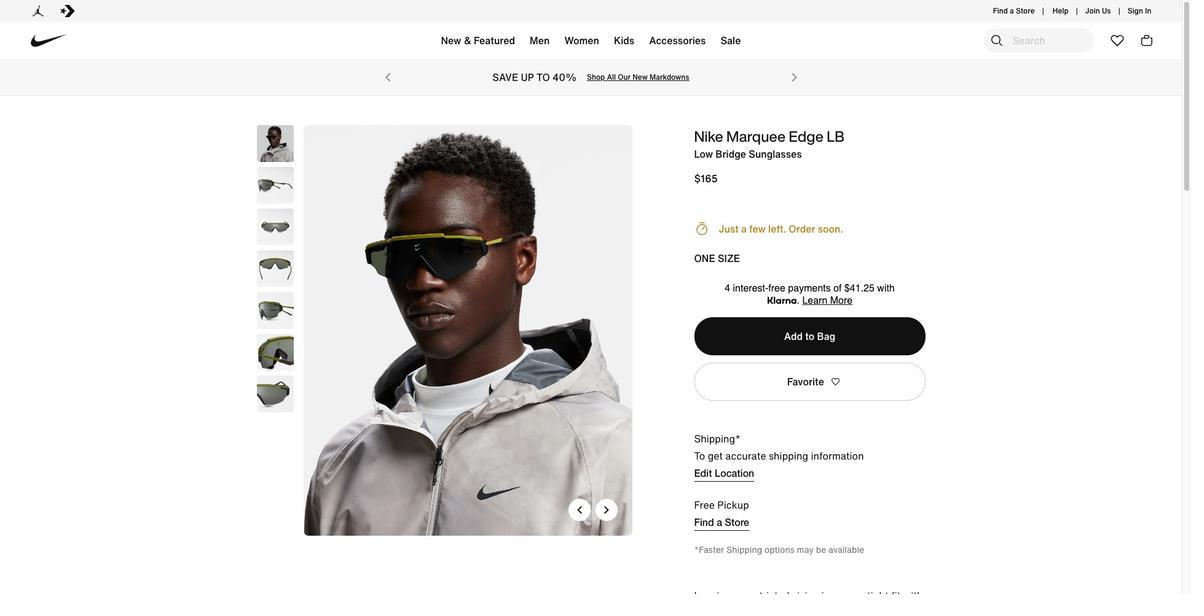 Task type: describe. For each thing, give the bounding box(es) containing it.
shipping
[[726, 544, 762, 557]]

to
[[694, 449, 705, 464]]

store inside free pickup find a store
[[725, 517, 749, 528]]

lb
[[827, 125, 844, 148]]

converse image
[[60, 4, 75, 18]]

shipping
[[769, 449, 808, 464]]

40%
[[553, 70, 577, 85]]

interest-
[[733, 283, 768, 294]]

options
[[765, 544, 795, 557]]

marquee
[[727, 125, 786, 148]]

join us
[[1085, 6, 1111, 16]]

available
[[829, 544, 864, 557]]

find a store button
[[694, 516, 749, 532]]

free
[[768, 283, 785, 294]]

information
[[811, 449, 864, 464]]

soon.
[[818, 222, 843, 237]]

women
[[564, 33, 599, 48]]

just a few left. order soon.
[[719, 222, 843, 237]]

join
[[1085, 6, 1100, 16]]

size
[[718, 251, 740, 266]]

be
[[816, 544, 826, 557]]

nike marquee edge lb low bridge sunglasses
[[694, 125, 844, 162]]

accessories
[[649, 33, 706, 48]]

men link
[[522, 26, 557, 60]]

featured
[[474, 33, 515, 48]]

with
[[877, 283, 895, 294]]

a inside free pickup find a store
[[717, 517, 722, 528]]

0 horizontal spatial new
[[441, 33, 461, 48]]

Search Products text field
[[983, 28, 1094, 53]]

shop all our new markdowns
[[587, 72, 689, 82]]

accessories link
[[642, 26, 713, 60]]

in
[[1145, 6, 1152, 16]]

add to bag
[[784, 329, 835, 344]]

shop
[[587, 72, 605, 82]]

all
[[607, 72, 616, 82]]

shipping*
[[694, 432, 741, 447]]

shipping* to get accurate shipping information edit location
[[694, 432, 864, 479]]

payments
[[788, 283, 831, 294]]

menu bar containing new & featured
[[209, 25, 973, 61]]

nike
[[694, 125, 723, 148]]

store inside 'link'
[[1016, 6, 1035, 16]]

free
[[694, 498, 715, 513]]

edge
[[789, 125, 824, 148]]

bridge
[[716, 147, 746, 162]]

next image
[[603, 507, 610, 514]]

bag
[[817, 329, 835, 344]]

4
[[725, 283, 730, 294]]

us
[[1102, 6, 1111, 16]]

up
[[521, 70, 534, 85]]

sale
[[721, 33, 741, 48]]

| for join us
[[1118, 6, 1120, 16]]

favorites image
[[1110, 33, 1124, 48]]

join us link
[[1085, 1, 1111, 22]]

previous image
[[576, 507, 583, 514]]

learn
[[802, 296, 827, 307]]

add to bag button
[[694, 318, 925, 356]]

save up to 40%
[[493, 70, 577, 85]]

more
[[830, 296, 853, 307]]

markdowns
[[650, 72, 689, 82]]

find a store link
[[991, 1, 1037, 22]]

*
[[694, 544, 699, 557]]

find inside 'link'
[[993, 6, 1008, 16]]

location
[[715, 468, 754, 479]]

to inside button
[[805, 329, 815, 344]]

.
[[797, 296, 800, 307]]

pickup
[[717, 498, 749, 513]]



Task type: vqa. For each thing, say whether or not it's contained in the screenshot.
Shipping* Arrives By Fri, Jan 26 To 10019
no



Task type: locate. For each thing, give the bounding box(es) containing it.
0 horizontal spatial find
[[694, 517, 714, 528]]

to right up
[[537, 70, 550, 85]]

3 | from the left
[[1118, 6, 1120, 16]]

store up search products "text field"
[[1016, 6, 1035, 16]]

edit
[[694, 468, 712, 479]]

2 horizontal spatial a
[[1010, 6, 1014, 16]]

| for help
[[1076, 6, 1078, 16]]

a left the few
[[741, 222, 747, 237]]

a for find
[[1010, 6, 1014, 16]]

1 horizontal spatial find
[[993, 6, 1008, 16]]

1 vertical spatial to
[[805, 329, 815, 344]]

1 | from the left
[[1042, 6, 1044, 16]]

new & featured link
[[434, 26, 522, 60]]

1 vertical spatial find
[[694, 517, 714, 528]]

kids link
[[607, 26, 642, 60]]

1 vertical spatial store
[[725, 517, 749, 528]]

new right the our
[[633, 72, 648, 82]]

sign
[[1128, 6, 1143, 16]]

of
[[834, 283, 842, 294]]

menu bar
[[209, 25, 973, 61]]

sign in button
[[1128, 1, 1152, 22]]

sign in
[[1128, 6, 1152, 16]]

may
[[797, 544, 814, 557]]

save
[[493, 70, 518, 85]]

new
[[441, 33, 461, 48], [633, 72, 648, 82]]

men
[[530, 33, 550, 48]]

0 vertical spatial a
[[1010, 6, 1014, 16]]

to
[[537, 70, 550, 85], [805, 329, 815, 344]]

one
[[694, 251, 715, 266]]

a down pickup
[[717, 517, 722, 528]]

new left &
[[441, 33, 461, 48]]

| left join on the right top of page
[[1076, 6, 1078, 16]]

| for find a store
[[1042, 6, 1044, 16]]

sunglasses
[[749, 147, 802, 162]]

klarna
[[767, 295, 797, 307]]

one size
[[694, 251, 740, 266]]

0 horizontal spatial store
[[725, 517, 749, 528]]

learn more button
[[802, 296, 853, 307]]

few
[[749, 222, 766, 237]]

$165
[[694, 171, 718, 186]]

1 horizontal spatial a
[[741, 222, 747, 237]]

open search modal image
[[989, 33, 1004, 48]]

&
[[464, 33, 471, 48]]

0 horizontal spatial a
[[717, 517, 722, 528]]

$41.25
[[844, 283, 875, 294]]

faster
[[699, 544, 724, 557]]

0 vertical spatial store
[[1016, 6, 1035, 16]]

free pickup find a store
[[694, 498, 749, 528]]

a up search products "text field"
[[1010, 6, 1014, 16]]

0 vertical spatial new
[[441, 33, 461, 48]]

find
[[993, 6, 1008, 16], [694, 517, 714, 528]]

just
[[719, 222, 739, 237]]

get
[[708, 449, 723, 464]]

kids
[[614, 33, 634, 48]]

order
[[789, 222, 815, 237]]

0 vertical spatial find
[[993, 6, 1008, 16]]

* faster shipping options may be available
[[694, 544, 864, 557]]

a for just
[[741, 222, 747, 237]]

find down free
[[694, 517, 714, 528]]

nike home page image
[[24, 17, 73, 65]]

add
[[784, 329, 803, 344]]

accurate
[[725, 449, 766, 464]]

sale link
[[713, 26, 748, 60]]

1 vertical spatial new
[[633, 72, 648, 82]]

0 horizontal spatial |
[[1042, 6, 1044, 16]]

find a store
[[993, 6, 1035, 16]]

store down pickup
[[725, 517, 749, 528]]

new & featured
[[441, 33, 515, 48]]

|
[[1042, 6, 1044, 16], [1076, 6, 1078, 16], [1118, 6, 1120, 16]]

favorite
[[787, 375, 824, 390]]

1 horizontal spatial new
[[633, 72, 648, 82]]

help link
[[1048, 3, 1074, 19]]

2 | from the left
[[1076, 6, 1078, 16]]

1 horizontal spatial |
[[1076, 6, 1078, 16]]

2 vertical spatial a
[[717, 517, 722, 528]]

left.
[[768, 222, 786, 237]]

favorite button
[[694, 363, 925, 401]]

find up open search modal image
[[993, 6, 1008, 16]]

edit location button
[[694, 466, 754, 482]]

1 horizontal spatial store
[[1016, 6, 1035, 16]]

help
[[1053, 6, 1069, 16]]

find inside free pickup find a store
[[694, 517, 714, 528]]

shop all our new markdowns link
[[587, 72, 689, 82]]

4 interest-free payments of $41.25 with klarna . learn more
[[725, 283, 895, 307]]

| right us
[[1118, 6, 1120, 16]]

| left help
[[1042, 6, 1044, 16]]

store
[[1016, 6, 1035, 16], [725, 517, 749, 528]]

jordan image
[[30, 4, 45, 18]]

1 horizontal spatial to
[[805, 329, 815, 344]]

0 horizontal spatial to
[[537, 70, 550, 85]]

women link
[[557, 26, 607, 60]]

0 vertical spatial to
[[537, 70, 550, 85]]

2 horizontal spatial |
[[1118, 6, 1120, 16]]

a inside find a store 'link'
[[1010, 6, 1014, 16]]

1 vertical spatial a
[[741, 222, 747, 237]]

low
[[694, 147, 713, 162]]

a
[[1010, 6, 1014, 16], [741, 222, 747, 237], [717, 517, 722, 528]]

nike marquee edge lb low bridge sunglasses image
[[257, 125, 293, 162], [303, 125, 632, 536], [257, 167, 293, 204], [257, 209, 293, 246], [257, 251, 293, 288], [257, 293, 293, 329], [257, 334, 293, 371], [257, 376, 293, 413]]

our
[[618, 72, 631, 82]]

to left bag
[[805, 329, 815, 344]]



